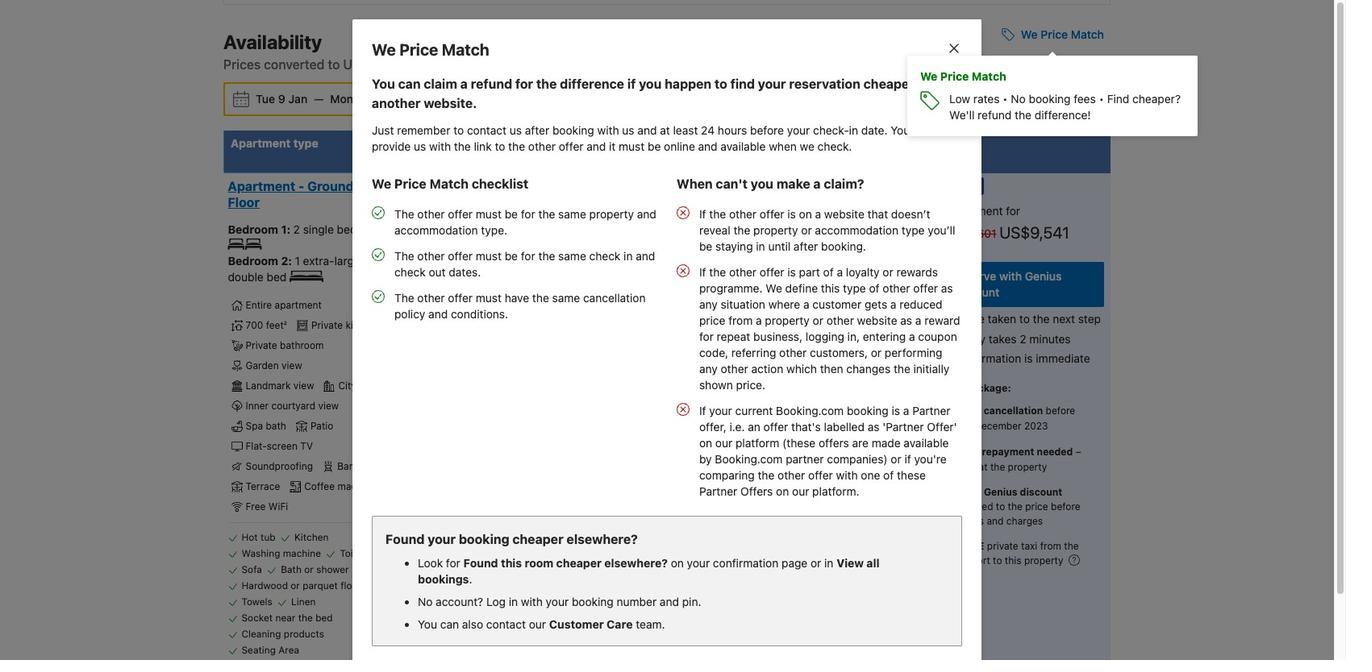 Task type: describe. For each thing, give the bounding box(es) containing it.
the for the other offer must be for the same property and accommodation type.
[[394, 207, 414, 221]]

the inside the other offer must be for the same property and accommodation type.
[[538, 207, 555, 221]]

these
[[897, 469, 926, 482]]

or inside the if the other offer is on a website that doesn't reveal the property or accommodation type you'll be staying in until after booking.
[[801, 223, 812, 237]]

number
[[404, 136, 448, 150]]

other inside the other offer must have the same cancellation policy and conditions.
[[417, 291, 445, 305]]

with up 'it'
[[597, 123, 619, 137]]

this down 10% genius discount applied to the price before taxes and charges
[[1005, 555, 1021, 567]]

view up patio
[[318, 400, 339, 412]]

to inside 10% genius discount applied to the price before taxes and charges
[[996, 501, 1005, 513]]

situation
[[721, 298, 765, 311]]

(these
[[782, 436, 816, 450]]

0 vertical spatial – pay at the property
[[674, 217, 844, 244]]

we down provide
[[372, 177, 391, 191]]

26 down we
[[792, 180, 804, 192]]

courtyard
[[271, 400, 315, 412]]

customer
[[812, 298, 861, 311]]

0 vertical spatial our
[[715, 436, 733, 450]]

applied inside 10% genius discount applied to the price before taxes and charges
[[960, 501, 993, 513]]

city
[[338, 380, 356, 392]]

or up logging
[[813, 314, 823, 327]]

2 12.00 from the top
[[519, 502, 541, 512]]

1 vertical spatial us$9,541
[[999, 223, 1069, 242]]

2 vertical spatial free
[[960, 540, 984, 552]]

700
[[246, 319, 263, 332]]

prepayment down confirmation at the right bottom
[[690, 602, 749, 614]]

private for private kitchen
[[311, 319, 343, 332]]

0 vertical spatial private taxi from the airport to this property
[[674, 289, 838, 315]]

1 horizontal spatial as
[[900, 314, 912, 327]]

on inside the if the other offer is on a website that doesn't reveal the property or accommodation type you'll be staying in until after booking.
[[799, 207, 812, 221]]

offer inside 'the other offer must be for the same check in and check out dates.'
[[448, 249, 473, 263]]

no account? log in with your booking number and pin.
[[418, 595, 701, 609]]

be inside the other offer must be for the same property and accommodation type.
[[505, 207, 518, 221]]

mon 5 feb button
[[324, 84, 393, 114]]

before 26 december 2023 up current
[[674, 372, 804, 400]]

can't
[[716, 177, 748, 191]]

cleaning products
[[242, 628, 324, 640]]

match inside dropdown button
[[1071, 27, 1104, 41]]

a down reduced
[[915, 314, 921, 327]]

other inside you'll need to provide us with the link to the other offer and it must be online and available when we check.
[[528, 140, 556, 153]]

the inside find cheaper? we'll refund the difference!
[[1015, 108, 1032, 122]]

which
[[786, 362, 817, 376]]

you for you can claim a refund for the difference if you happen to find your reservation cheaper on another website.
[[372, 77, 395, 91]]

26 left view
[[792, 565, 804, 577]]

city view
[[338, 380, 380, 392]]

of left 'link'
[[451, 136, 462, 150]]

0 vertical spatial occupancy image
[[402, 180, 413, 191]]

in inside 'the other offer must be for the same check in and check out dates.'
[[624, 249, 633, 263]]

a inside the if the other offer is on a website that doesn't reveal the property or accommodation type you'll be staying in until after booking.
[[815, 207, 821, 221]]

the inside you'll be taken to the next step it only takes 2 minutes confirmation is immediate
[[1033, 312, 1050, 326]]

no prepayment needed up 10% genius discount applied to the price before taxes and charges
[[960, 446, 1073, 458]]

flat-
[[246, 440, 267, 453]]

accommodation inside the other offer must be for the same property and accommodation type.
[[394, 223, 478, 237]]

programme.
[[699, 281, 763, 295]]

other up gets
[[883, 281, 910, 295]]

2023 down confirmation at the right bottom
[[724, 580, 748, 592]]

kitchen
[[294, 532, 329, 544]]

2 inside you'll be taken to the next step it only takes 2 minutes confirmation is immediate
[[1020, 332, 1026, 346]]

for up bookings
[[446, 556, 460, 570]]

offer up platform.
[[808, 469, 833, 482]]

be inside the if the other offer is on a website that doesn't reveal the property or accommodation type you'll be staying in until after booking.
[[699, 240, 712, 253]]

to inside you'll be taken to the next step it only takes 2 minutes confirmation is immediate
[[1019, 312, 1030, 326]]

prepayment up the staying
[[690, 217, 749, 229]]

other down customer
[[826, 314, 854, 327]]

entire apartment
[[246, 299, 322, 311]]

0 vertical spatial –
[[790, 217, 796, 229]]

changes
[[846, 362, 891, 376]]

no right you're
[[960, 446, 973, 458]]

2 vertical spatial private taxi from the airport to this property
[[960, 540, 1079, 567]]

contact for us
[[467, 123, 507, 137]]

0 vertical spatial partner
[[912, 404, 951, 418]]

we inside if the other offer is part of a loyalty or rewards programme. we define this type of other offer as any situation where a customer gets a reduced price from a property or other website as a reward for repeat business, logging in, entering a coupon code, referring other customers, or performing any other action which then changes the initially shown price.
[[766, 281, 782, 295]]

at up booking.
[[817, 217, 826, 229]]

taken
[[988, 312, 1016, 326]]

match up rates
[[972, 69, 1006, 83]]

1 occupancy image from the left
[[402, 566, 413, 576]]

price up low
[[940, 69, 969, 83]]

converted
[[264, 57, 324, 72]]

available inside you'll need to provide us with the link to the other offer and it must be online and available when we check.
[[721, 140, 766, 153]]

we right usd
[[372, 40, 396, 59]]

or inside if your current booking.com booking is a partner offer, i.e. an offer that's labelled as 'partner offer' on our platform (these offers are made available by booking.com partner companies) or if you're comparing the other offer with one of these partner offers on our platform.
[[891, 452, 901, 466]]

on up by
[[699, 436, 712, 450]]

must for property
[[476, 207, 502, 221]]

needed up 10% genius discount applied to the price before taxes and charges
[[1037, 446, 1073, 458]]

1 any from the top
[[699, 298, 718, 311]]

2023 down can't
[[724, 195, 748, 207]]

other up price.
[[721, 362, 748, 376]]

2 vertical spatial taxi
[[1021, 540, 1037, 552]]

out
[[429, 265, 446, 279]]

2 € 32.00 cleaning fee per person per stay, € 12.00 bed linens fee per person per stay from the top
[[519, 470, 631, 528]]

your up we
[[787, 123, 810, 137]]

2 10% genius discount from the top
[[674, 446, 777, 458]]

1 stay from the top
[[564, 325, 581, 335]]

look for found this room cheaper elsewhere? on your confirmation page or in
[[418, 556, 837, 570]]

staying
[[715, 240, 753, 253]]

0 horizontal spatial apartment
[[275, 299, 322, 311]]

1 12.00 from the top
[[519, 309, 541, 319]]

that's
[[791, 420, 821, 434]]

needed up until in the right top of the page
[[751, 217, 787, 229]]

2 any from the top
[[699, 362, 718, 376]]

spa
[[246, 420, 263, 432]]

step
[[1078, 312, 1101, 326]]

2023 up current
[[724, 388, 748, 400]]

offer up reduced
[[913, 281, 938, 295]]

mon
[[330, 92, 353, 105]]

genius inside reserve with genius discount
[[1025, 269, 1062, 283]]

prices
[[223, 57, 261, 72]]

doesn't
[[891, 207, 930, 221]]

bathroom
[[280, 340, 324, 352]]

booking inside if your current booking.com booking is a partner offer, i.e. an offer that's labelled as 'partner offer' on our platform (these offers are made available by booking.com partner companies) or if you're comparing the other offer with one of these partner offers on our platform.
[[847, 404, 889, 418]]

property up 10% genius discount applied to the price before taxes and charges
[[1008, 461, 1047, 473]]

code,
[[699, 346, 728, 360]]

0 vertical spatial free
[[674, 289, 699, 301]]

or up hardwood or parquet floors
[[304, 564, 314, 576]]

offer down until in the right top of the page
[[760, 265, 784, 279]]

terrace
[[246, 481, 280, 493]]

2 vertical spatial cleaning
[[242, 628, 281, 640]]

coupon
[[918, 330, 957, 344]]

double
[[228, 270, 264, 284]]

your up look
[[428, 532, 456, 547]]

available inside if your current booking.com booking is a partner offer, i.e. an offer that's labelled as 'partner offer' on our platform (these offers are made available by booking.com partner companies) or if you're comparing the other offer with one of these partner offers on our platform.
[[904, 436, 949, 450]]

1 vertical spatial cleaning
[[596, 470, 631, 479]]

sofa
[[242, 564, 262, 576]]

cheaper inside you can claim a refund for the difference if you happen to find your reservation cheaper on another website.
[[863, 77, 915, 91]]

a right make
[[813, 177, 821, 191]]

property down 10% genius discount applied to the price before taxes and charges
[[1024, 555, 1063, 567]]

socket near the bed
[[242, 612, 333, 624]]

this inside if the other offer is part of a loyalty or rewards programme. we define this type of other offer as any situation where a customer gets a reduced price from a property or other website as a reward for repeat business, logging in, entering a coupon code, referring other customers, or performing any other action which then changes the initially shown price.
[[821, 281, 840, 295]]

free cancellation up pin. on the right bottom of the page
[[674, 565, 757, 577]]

or right the page
[[811, 556, 821, 570]]

december up pin. on the right bottom of the page
[[674, 580, 721, 592]]

you inside you can claim a refund for the difference if you happen to find your reservation cheaper on another website.
[[639, 77, 662, 91]]

needed down confirmation at the right bottom
[[751, 602, 787, 614]]

us for with
[[510, 123, 522, 137]]

rewards
[[896, 265, 938, 279]]

2 vertical spatial – pay at the property
[[960, 446, 1081, 473]]

property up by
[[674, 425, 713, 437]]

us$10,601 us$9,541
[[940, 223, 1069, 242]]

1 vertical spatial our
[[792, 485, 809, 498]]

it
[[609, 140, 616, 153]]

parquet
[[303, 580, 338, 592]]

no right rates
[[1011, 92, 1026, 106]]

property inside if the other offer is part of a loyalty or rewards programme. we define this type of other offer as any situation where a customer gets a reduced price from a property or other website as a reward for repeat business, logging in, entering a coupon code, referring other customers, or performing any other action which then changes the initially shown price.
[[765, 314, 810, 327]]

free cancellation down choices
[[674, 180, 757, 192]]

december down when on the right top of page
[[674, 195, 721, 207]]

1 vertical spatial you
[[751, 177, 773, 191]]

the inside 10% genius discount applied to the price before taxes and charges
[[1008, 501, 1023, 513]]

if your current booking.com booking is a partner offer, i.e. an offer that's labelled as 'partner offer' on our platform (these offers are made available by booking.com partner companies) or if you're comparing the other offer with one of these partner offers on our platform.
[[699, 404, 957, 498]]

1 vertical spatial free
[[674, 481, 699, 493]]

0 horizontal spatial after
[[525, 123, 549, 137]]

single
[[303, 222, 334, 236]]

2 stay, from the top
[[595, 486, 613, 495]]

10% off for us$9,541
[[519, 217, 554, 229]]

happen
[[665, 77, 711, 91]]

refund inside you can claim a refund for the difference if you happen to find your reservation cheaper on another website.
[[471, 77, 512, 91]]

before 26 december 2023 up reveal
[[674, 180, 804, 207]]

1 horizontal spatial check
[[589, 249, 620, 263]]

as inside if your current booking.com booking is a partner offer, i.e. an offer that's labelled as 'partner offer' on our platform (these offers are made available by booking.com partner companies) or if you're comparing the other offer with one of these partner offers on our platform.
[[868, 420, 879, 434]]

type for if the other offer is part of a loyalty or rewards programme. we define this type of other offer as any situation where a customer gets a reduced price from a property or other website as a reward for repeat business, logging in, entering a coupon code, referring other customers, or performing any other action which then changes the initially shown price.
[[843, 281, 866, 295]]

1 bed from the top
[[543, 309, 559, 319]]

free up pin. on the right bottom of the page
[[674, 565, 696, 577]]

until
[[768, 240, 791, 253]]

room
[[525, 556, 553, 570]]

booking up difference!
[[1029, 92, 1071, 106]]

a down define
[[803, 298, 809, 311]]

no left offer,
[[674, 409, 687, 421]]

reserve with genius discount button
[[940, 262, 1104, 307]]

of inside if your current booking.com booking is a partner offer, i.e. an offer that's labelled as 'partner offer' on our platform (these offers are made available by booking.com partner companies) or if you're comparing the other offer with one of these partner offers on our platform.
[[883, 469, 894, 482]]

when can't you make a claim?
[[677, 177, 864, 191]]

tub
[[261, 532, 276, 544]]

2023 down the immediate
[[1024, 420, 1048, 432]]

bath
[[266, 420, 286, 432]]

1 horizontal spatial found
[[463, 556, 498, 570]]

where
[[768, 298, 800, 311]]

match down number of guests
[[430, 177, 469, 191]]

tue
[[256, 92, 275, 105]]

0 horizontal spatial our
[[529, 618, 546, 631]]

other inside the if the other offer is on a website that doesn't reveal the property or accommodation type you'll be staying in until after booking.
[[729, 207, 757, 221]]

your up pin. on the right bottom of the page
[[687, 556, 710, 570]]

area
[[278, 644, 299, 657]]

page
[[782, 556, 808, 570]]

machine for washing machine
[[283, 548, 321, 560]]

is inside if your current booking.com booking is a partner offer, i.e. an offer that's labelled as 'partner offer' on our platform (these offers are made available by booking.com partner companies) or if you're comparing the other offer with one of these partner offers on our platform.
[[892, 404, 900, 418]]

property left the staying
[[674, 232, 713, 244]]

0 horizontal spatial partner
[[699, 485, 737, 498]]

us$10,601 for us$10,601
[[515, 180, 564, 192]]

1 vertical spatial booking.com
[[715, 452, 783, 466]]

no inside we price match dialog
[[418, 595, 433, 609]]

when
[[677, 177, 713, 191]]

1 € 32.00 cleaning fee per person per stay, € 12.00 bed linens fee per person per stay from the top
[[519, 277, 631, 335]]

look
[[418, 556, 443, 570]]

2 • from the left
[[1099, 92, 1104, 106]]

genius inside 10% genius discount applied to the price before taxes and charges
[[984, 486, 1017, 498]]

if for if the other offer is on a website that doesn't reveal the property or accommodation type you'll be staying in until after booking.
[[699, 207, 706, 221]]

0 vertical spatial us$9,541
[[515, 198, 579, 212]]

0 horizontal spatial check
[[394, 265, 426, 279]]

garden
[[246, 360, 279, 372]]

a up performing
[[909, 330, 915, 344]]

booking left nights
[[552, 123, 594, 137]]

website inside if the other offer is part of a loyalty or rewards programme. we define this type of other offer as any situation where a customer gets a reduced price from a property or other website as a reward for repeat business, logging in, entering a coupon code, referring other customers, or performing any other action which then changes the initially shown price.
[[857, 314, 897, 327]]

are
[[852, 436, 869, 450]]

2 bed from the top
[[543, 502, 559, 512]]

prepayment down 'shown'
[[690, 409, 749, 421]]

make
[[776, 177, 810, 191]]

free down your package:
[[960, 405, 981, 417]]

claim?
[[824, 177, 864, 191]]

for inside you can claim a refund for the difference if you happen to find your reservation cheaper on another website.
[[515, 77, 533, 91]]

off for us$9,541
[[541, 217, 554, 229]]

2 horizontal spatial us
[[622, 123, 634, 137]]

rates
[[973, 92, 1000, 106]]

from left define
[[754, 289, 776, 301]]

we price match inside dialog
[[372, 40, 489, 59]]

—
[[314, 92, 324, 105]]

price left 27
[[529, 136, 557, 150]]

hot tub
[[242, 532, 276, 544]]

1 horizontal spatial we price match
[[920, 69, 1006, 83]]

select
[[868, 136, 904, 150]]

1 vertical spatial occupancy image
[[423, 566, 434, 576]]

and inside the other offer must have the same cancellation policy and conditions.
[[428, 307, 448, 321]]

this left the situation
[[674, 303, 691, 315]]

before 26 december 2023 down the package:
[[960, 405, 1075, 432]]

be inside you'll need to provide us with the link to the other offer and it must be online and available when we check.
[[648, 140, 661, 153]]

can for claim
[[398, 77, 421, 91]]

your inside if your current booking.com booking is a partner offer, i.e. an offer that's labelled as 'partner offer' on our platform (these offers are made available by booking.com partner companies) or if you're comparing the other offer with one of these partner offers on our platform.
[[709, 404, 732, 418]]

no prepayment needed up the staying
[[674, 217, 787, 229]]

products
[[284, 628, 324, 640]]

other inside the other offer must be for the same property and accommodation type.
[[417, 207, 445, 221]]

large
[[334, 254, 360, 268]]

this down found your booking cheaper elsewhere?
[[501, 556, 522, 570]]

must for check
[[476, 249, 502, 263]]

same for check
[[558, 249, 586, 263]]

a down the situation
[[756, 314, 762, 327]]

0 vertical spatial apartment
[[868, 152, 927, 166]]

and inside 10% genius discount applied to the price before taxes and charges
[[987, 515, 1004, 527]]

entering
[[863, 330, 906, 344]]

private for private bathroom
[[246, 340, 277, 352]]

price up claim
[[399, 40, 438, 59]]

no prepayment needed down confirmation at the right bottom
[[674, 602, 787, 614]]

2 applied to the price before taxes and charges from the top
[[674, 446, 842, 472]]

prepayment up 10% genius discount applied to the price before taxes and charges
[[976, 446, 1034, 458]]

for inside the other offer must be for the same property and accommodation type.
[[521, 207, 535, 221]]

from down the platform
[[754, 481, 776, 493]]

for inside 'the other offer must be for the same check in and check out dates.'
[[521, 249, 535, 263]]

1 • from the left
[[1003, 92, 1008, 106]]

apartment - ground floor
[[228, 179, 354, 209]]

other up programme.
[[729, 265, 757, 279]]

1 vertical spatial airport
[[796, 481, 826, 493]]

december up offer,
[[674, 388, 721, 400]]

an inside if your current booking.com booking is a partner offer, i.e. an offer that's labelled as 'partner offer' on our platform (these offers are made available by booking.com partner companies) or if you're comparing the other offer with one of these partner offers on our platform.
[[748, 420, 760, 434]]

accommodation inside the if the other offer is on a website that doesn't reveal the property or accommodation type you'll be staying in until after booking.
[[815, 223, 898, 237]]

before inside we price match dialog
[[750, 123, 784, 137]]

booking up customer
[[572, 595, 614, 609]]

immediate
[[1036, 352, 1090, 365]]

from down 10% genius discount applied to the price before taxes and charges
[[1040, 540, 1061, 552]]

of up gets
[[869, 281, 880, 295]]

view
[[837, 556, 864, 570]]

or up the changes
[[871, 346, 882, 360]]

if the other offer is part of a loyalty or rewards programme. we define this type of other offer as any situation where a customer gets a reduced price from a property or other website as a reward for repeat business, logging in, entering a coupon code, referring other customers, or performing any other action which then changes the initially shown price.
[[699, 265, 960, 392]]

match up claim
[[442, 40, 489, 59]]

to inside you can claim a refund for the difference if you happen to find your reservation cheaper on another website.
[[715, 77, 727, 91]]

december down the package:
[[974, 420, 1022, 432]]

business,
[[753, 330, 803, 344]]

made
[[872, 436, 901, 450]]

offer up the platform
[[763, 420, 788, 434]]

2 vertical spatial –
[[1076, 446, 1081, 458]]

1 vertical spatial cheaper
[[512, 532, 563, 547]]

free down terrace
[[246, 501, 266, 513]]

bed inside 1 extra-large double bed
[[267, 270, 287, 284]]

1 vertical spatial private taxi from the airport to this property
[[674, 481, 838, 508]]

free down online
[[674, 180, 696, 192]]

0 vertical spatial elsewhere?
[[567, 532, 638, 547]]

your up "you can also contact our customer care team."
[[546, 595, 569, 609]]

1 extra-large double bed
[[228, 254, 360, 284]]

we inside dropdown button
[[1021, 27, 1038, 41]]

price inside 10% genius discount applied to the price before taxes and charges
[[1025, 501, 1048, 513]]

no prepayment needed down 'shown'
[[674, 409, 787, 421]]

patio
[[310, 420, 333, 432]]

2 vertical spatial airport
[[960, 555, 990, 567]]

cancellation inside the other offer must have the same cancellation policy and conditions.
[[583, 291, 646, 305]]

us$11,177
[[515, 565, 562, 577]]

must inside you'll need to provide us with the link to the other offer and it must be online and available when we check.
[[619, 140, 645, 153]]

0 vertical spatial airport
[[796, 289, 826, 301]]

check.
[[818, 140, 852, 153]]

referring
[[731, 346, 776, 360]]

with up "you can also contact our customer care team."
[[521, 595, 543, 609]]

2 vertical spatial private
[[987, 540, 1018, 552]]

your choices
[[656, 136, 727, 150]]

on inside you can claim a refund for the difference if you happen to find your reservation cheaper on another website.
[[918, 77, 933, 91]]

offer inside the if the other offer is on a website that doesn't reveal the property or accommodation type you'll be staying in until after booking.
[[760, 207, 784, 221]]

near
[[275, 612, 295, 624]]

1 vertical spatial private
[[701, 481, 733, 493]]

24
[[701, 123, 715, 137]]

10% genius discount for 3rd more details on meals and payment options icon from the bottom of the page
[[674, 253, 777, 265]]

0 horizontal spatial found
[[386, 532, 425, 547]]

2 vertical spatial pay
[[960, 461, 976, 473]]

other inside if your current booking.com booking is a partner offer, i.e. an offer that's labelled as 'partner offer' on our platform (these offers are made available by booking.com partner companies) or if you're comparing the other offer with one of these partner offers on our platform.
[[778, 469, 805, 482]]

for up us$10,601 us$9,541
[[1006, 204, 1020, 218]]

0 vertical spatial booking.com
[[776, 404, 844, 418]]

3 applied to the price before taxes and charges from the top
[[674, 638, 842, 661]]

taxes inside 10% genius discount applied to the price before taxes and charges
[[960, 515, 984, 527]]

after inside the if the other offer is on a website that doesn't reveal the property or accommodation type you'll be staying in until after booking.
[[794, 240, 818, 253]]

1 vertical spatial – pay at the property
[[674, 409, 844, 437]]

seating
[[242, 644, 276, 657]]

property inside the if the other offer is on a website that doesn't reveal the property or accommodation type you'll be staying in until after booking.
[[753, 223, 798, 237]]

you'll need to provide us with the link to the other offer and it must be online and available when we check.
[[372, 123, 961, 153]]

barbecue
[[337, 461, 381, 473]]

with inside reserve with genius discount
[[999, 269, 1022, 283]]

0 vertical spatial as
[[941, 281, 953, 295]]

2 horizontal spatial apartment
[[949, 204, 1003, 218]]

you'll for be
[[940, 312, 968, 326]]

no right number
[[674, 602, 687, 614]]

and inside the other offer must be for the same property and accommodation type.
[[637, 207, 656, 221]]

a right gets
[[890, 298, 896, 311]]

the for the other offer must have the same cancellation policy and conditions.
[[394, 291, 414, 305]]

jan
[[288, 92, 307, 105]]

low
[[949, 92, 970, 106]]



Task type: vqa. For each thing, say whether or not it's contained in the screenshot.


Task type: locate. For each thing, give the bounding box(es) containing it.
0 vertical spatial us$10,601
[[515, 180, 564, 192]]

property inside the other offer must be for the same property and accommodation type.
[[589, 207, 634, 221]]

1 horizontal spatial us
[[510, 123, 522, 137]]

cancellation
[[698, 180, 757, 192], [583, 291, 646, 305], [698, 372, 757, 384], [984, 405, 1043, 417], [698, 565, 757, 577]]

if up programme.
[[699, 265, 706, 279]]

1 horizontal spatial 2
[[1020, 332, 1026, 346]]

must inside the other offer must have the same cancellation policy and conditions.
[[476, 291, 502, 305]]

10% off. you're getting a reduced rate because this property is offering a genius discount.. element
[[515, 215, 558, 233], [515, 600, 558, 618]]

1 horizontal spatial you
[[418, 618, 437, 631]]

occupancy image left .
[[413, 566, 423, 576]]

on up need
[[918, 77, 933, 91]]

view down private bathroom
[[282, 360, 302, 372]]

no prepayment needed
[[674, 217, 787, 229], [674, 409, 787, 421], [960, 446, 1073, 458], [674, 602, 787, 614]]

at inside dialog
[[660, 123, 670, 137]]

is inside the if the other offer is on a website that doesn't reveal the property or accommodation type you'll be staying in until after booking.
[[787, 207, 796, 221]]

website down claim? on the top right
[[824, 207, 864, 221]]

1 horizontal spatial accommodation
[[815, 223, 898, 237]]

10% genius discount for third more details on meals and payment options icon from the top of the page
[[674, 638, 777, 650]]

2 32.00 from the top
[[571, 470, 594, 479]]

1 horizontal spatial our
[[715, 436, 733, 450]]

refund up website.
[[471, 77, 512, 91]]

partner up offer'
[[912, 404, 951, 418]]

shown
[[699, 378, 733, 392]]

2 vertical spatial 10% genius discount
[[674, 638, 777, 650]]

we price match dialog
[[333, 0, 1001, 661]]

0 horizontal spatial 2
[[293, 222, 300, 236]]

a up 'partner
[[903, 404, 909, 418]]

us$10,601 inside us$10,601 us$9,541
[[940, 227, 996, 240]]

bath
[[281, 564, 302, 576]]

offer left 'it'
[[559, 140, 583, 153]]

platform
[[736, 436, 779, 450]]

10% genius discount down pin. on the right bottom of the page
[[674, 638, 777, 650]]

website inside the if the other offer is on a website that doesn't reveal the property or accommodation type you'll be staying in until after booking.
[[824, 207, 864, 221]]

the inside the other offer must have the same cancellation policy and conditions.
[[394, 291, 414, 305]]

property up until in the right top of the page
[[753, 223, 798, 237]]

must inside the other offer must be for the same property and accommodation type.
[[476, 207, 502, 221]]

2 off from the top
[[541, 603, 554, 615]]

0 vertical spatial more details on meals and payment options image
[[845, 178, 856, 189]]

the inside the other offer must be for the same property and accommodation type.
[[394, 207, 414, 221]]

0 horizontal spatial occupancy image
[[402, 180, 413, 191]]

of right part
[[823, 265, 834, 279]]

we'll
[[949, 108, 975, 122]]

1 linens from the top
[[561, 309, 584, 319]]

offer
[[559, 140, 583, 153], [448, 207, 473, 221], [760, 207, 784, 221], [448, 249, 473, 263], [760, 265, 784, 279], [913, 281, 938, 295], [448, 291, 473, 305], [763, 420, 788, 434], [808, 469, 833, 482]]

companies)
[[827, 452, 888, 466]]

inner
[[246, 400, 269, 412]]

apartment for apartment type
[[231, 136, 291, 150]]

0 vertical spatial pay
[[798, 217, 815, 229]]

3 10% genius discount from the top
[[674, 638, 777, 650]]

2 horizontal spatial as
[[941, 281, 953, 295]]

offer up dates.
[[448, 249, 473, 263]]

we up need
[[920, 69, 938, 83]]

2 vertical spatial cheaper
[[556, 556, 602, 570]]

0 horizontal spatial available
[[721, 140, 766, 153]]

number
[[617, 595, 657, 609]]

us inside you'll need to provide us with the link to the other offer and it must be online and available when we check.
[[414, 140, 426, 153]]

available down "hours"
[[721, 140, 766, 153]]

0 vertical spatial same
[[558, 207, 586, 221]]

it
[[954, 332, 961, 346]]

bedroom 2:
[[228, 254, 295, 268]]

offers
[[740, 485, 773, 498]]

2
[[293, 222, 300, 236], [1020, 332, 1026, 346]]

0 vertical spatial private
[[311, 319, 343, 332]]

minutes
[[1029, 332, 1071, 346]]

found up look
[[386, 532, 425, 547]]

the inside you can claim a refund for the difference if you happen to find your reservation cheaper on another website.
[[536, 77, 557, 91]]

apartment type
[[231, 136, 318, 150]]

feet²
[[266, 319, 287, 332]]

bed
[[543, 309, 559, 319], [543, 502, 559, 512]]

1 vertical spatial as
[[900, 314, 912, 327]]

1 vertical spatial 10% off. you're getting a reduced rate because this property is offering a genius discount.. element
[[515, 600, 558, 618]]

1 vertical spatial check
[[394, 265, 426, 279]]

the inside if your current booking.com booking is a partner offer, i.e. an offer that's labelled as 'partner offer' on our platform (these offers are made available by booking.com partner companies) or if you're comparing the other offer with one of these partner offers on our platform.
[[758, 469, 775, 482]]

0 horizontal spatial bed
[[267, 270, 287, 284]]

you'll for need
[[891, 123, 919, 137]]

the inside the other offer must have the same cancellation policy and conditions.
[[532, 291, 549, 305]]

no left reveal
[[674, 217, 687, 229]]

1 vertical spatial the
[[394, 249, 414, 263]]

0 vertical spatial taxi
[[735, 289, 752, 301]]

we price match inside dropdown button
[[1021, 27, 1104, 41]]

you can also contact our customer care team.
[[418, 618, 665, 631]]

discount inside 10% genius discount applied to the price before taxes and charges
[[1020, 486, 1062, 498]]

2 vertical spatial if
[[699, 404, 706, 418]]

a up booking.
[[815, 207, 821, 221]]

0 vertical spatial private
[[701, 289, 733, 301]]

1 horizontal spatial can
[[440, 618, 459, 631]]

offer inside the other offer must be for the same property and accommodation type.
[[448, 207, 473, 221]]

price
[[674, 268, 697, 280], [699, 314, 725, 327], [674, 460, 697, 472], [1025, 501, 1048, 513], [674, 653, 697, 661]]

2 horizontal spatial we price match
[[1021, 27, 1104, 41]]

2 vertical spatial the
[[394, 291, 414, 305]]

free left 'shown'
[[674, 372, 696, 384]]

if for if the other offer is part of a loyalty or rewards programme. we define this type of other offer as any situation where a customer gets a reduced price from a property or other website as a reward for repeat business, logging in, entering a coupon code, referring other customers, or performing any other action which then changes the initially shown price.
[[699, 265, 706, 279]]

beds
[[337, 222, 363, 236]]

find
[[1107, 92, 1129, 106]]

you for you can also contact our customer care team.
[[418, 618, 437, 631]]

your inside you can claim a refund for the difference if you happen to find your reservation cheaper on another website.
[[758, 77, 786, 91]]

discount inside reserve with genius discount
[[953, 286, 1000, 299]]

flat-screen tv
[[246, 440, 313, 453]]

1 10% off. you're getting a reduced rate because this property is offering a genius discount.. element from the top
[[515, 215, 558, 233]]

in inside the if the other offer is on a website that doesn't reveal the property or accommodation type you'll be staying in until after booking.
[[756, 240, 765, 253]]

0 vertical spatial after
[[525, 123, 549, 137]]

1 stay, from the top
[[595, 293, 613, 303]]

partner
[[912, 404, 951, 418], [699, 485, 737, 498]]

view all bookings
[[418, 556, 879, 586]]

if right difference
[[627, 77, 636, 91]]

bedroom 1:
[[228, 222, 293, 236]]

2 stay from the top
[[564, 518, 581, 528]]

view for landmark view
[[293, 380, 314, 392]]

10% off for us$10,060
[[519, 603, 554, 615]]

1 vertical spatial bed
[[543, 502, 559, 512]]

your up offer,
[[709, 404, 732, 418]]

1 vertical spatial after
[[794, 240, 818, 253]]

0 vertical spatial type
[[293, 136, 318, 150]]

1 vertical spatial you'll
[[940, 312, 968, 326]]

toilet
[[340, 548, 365, 560]]

0 vertical spatial 10% off. you're getting a reduced rate because this property is offering a genius discount.. element
[[515, 215, 558, 233]]

or down made
[[891, 452, 901, 466]]

contact up 'link'
[[467, 123, 507, 137]]

availability
[[223, 30, 322, 53]]

2 linens from the top
[[561, 502, 584, 512]]

9
[[278, 92, 285, 105]]

floor
[[228, 195, 260, 209]]

1 vertical spatial found
[[463, 556, 498, 570]]

26 right action
[[792, 372, 804, 384]]

same inside the other offer must be for the same property and accommodation type.
[[558, 207, 586, 221]]

if
[[699, 207, 706, 221], [699, 265, 706, 279], [699, 404, 706, 418]]

free cancellation down the package:
[[960, 405, 1043, 417]]

0 vertical spatial an
[[906, 136, 920, 150]]

if inside you can claim a refund for the difference if you happen to find your reservation cheaper on another website.
[[627, 77, 636, 91]]

this up customer
[[821, 281, 840, 295]]

be up only
[[971, 312, 985, 326]]

1 horizontal spatial partner
[[912, 404, 951, 418]]

one
[[861, 469, 880, 482]]

10% genius discount applied to the price before taxes and charges
[[960, 486, 1080, 527]]

team.
[[636, 618, 665, 631]]

bookings
[[418, 573, 469, 586]]

is inside if the other offer is part of a loyalty or rewards programme. we define this type of other offer as any situation where a customer gets a reduced price from a property or other website as a reward for repeat business, logging in, entering a coupon code, referring other customers, or performing any other action which then changes the initially shown price.
[[787, 265, 796, 279]]

tue 9 jan — mon 5 feb
[[256, 92, 386, 105]]

usd
[[343, 57, 370, 72]]

1 horizontal spatial type
[[843, 281, 866, 295]]

same down the other offer must be for the same property and accommodation type.
[[558, 249, 586, 263]]

• right fees
[[1099, 92, 1104, 106]]

offer inside the other offer must have the same cancellation policy and conditions.
[[448, 291, 473, 305]]

0 vertical spatial stay
[[564, 325, 581, 335]]

2 single beds
[[293, 222, 363, 236]]

contact for our
[[486, 618, 526, 631]]

with right reserve
[[999, 269, 1022, 283]]

us for link
[[414, 140, 426, 153]]

1 horizontal spatial available
[[904, 436, 949, 450]]

2 left single
[[293, 222, 300, 236]]

or down bath on the left
[[291, 580, 300, 592]]

guests
[[465, 136, 503, 150]]

0 vertical spatial refund
[[471, 77, 512, 91]]

machine for coffee machine
[[337, 481, 376, 493]]

at right you're
[[979, 461, 988, 473]]

0 horizontal spatial we price match
[[372, 40, 489, 59]]

0 vertical spatial the
[[394, 207, 414, 221]]

10% off. you're getting a reduced rate because this property is offering a genius discount.. element for us$9,541
[[515, 215, 558, 233]]

applied to the price before taxes and charges
[[674, 253, 842, 280], [674, 446, 842, 472], [674, 638, 842, 661]]

1 10% off from the top
[[519, 217, 554, 229]]

1 vertical spatial 12.00
[[519, 502, 541, 512]]

you'll inside you'll be taken to the next step it only takes 2 minutes confirmation is immediate
[[940, 312, 968, 326]]

1 horizontal spatial us$9,541
[[999, 223, 1069, 242]]

-
[[298, 179, 304, 193]]

0 vertical spatial can
[[398, 77, 421, 91]]

booking up .
[[459, 532, 509, 547]]

same inside the other offer must have the same cancellation policy and conditions.
[[552, 291, 580, 305]]

on right offers
[[776, 485, 789, 498]]

find
[[730, 77, 755, 91]]

1 32.00 from the top
[[571, 277, 594, 287]]

a inside if your current booking.com booking is a partner offer, i.e. an offer that's labelled as 'partner offer' on our platform (these offers are made available by booking.com partner companies) or if you're comparing the other offer with one of these partner offers on our platform.
[[903, 404, 909, 418]]

occupancy image left look
[[402, 566, 413, 576]]

apartment down tue
[[231, 136, 291, 150]]

extra-
[[303, 254, 334, 268]]

the inside 'the other offer must be for the same check in and check out dates.'
[[538, 249, 555, 263]]

0 vertical spatial machine
[[337, 481, 376, 493]]

0 horizontal spatial us
[[414, 140, 426, 153]]

with inside you'll need to provide us with the link to the other offer and it must be online and available when we check.
[[429, 140, 451, 153]]

the for the other offer must be for the same check in and check out dates.
[[394, 249, 414, 263]]

socket
[[242, 612, 273, 624]]

0 vertical spatial you
[[639, 77, 662, 91]]

other inside 'the other offer must be for the same check in and check out dates.'
[[417, 249, 445, 263]]

for left 27
[[560, 136, 576, 150]]

0 vertical spatial you
[[372, 77, 395, 91]]

1 vertical spatial website
[[857, 314, 897, 327]]

1 vertical spatial more details on meals and payment options image
[[845, 371, 856, 382]]

linens down 'the other offer must be for the same check in and check out dates.'
[[561, 309, 584, 319]]

elsewhere?
[[567, 532, 638, 547], [604, 556, 668, 570]]

1 the from the top
[[394, 207, 414, 221]]

can
[[398, 77, 421, 91], [440, 618, 459, 631]]

1 horizontal spatial apartment
[[868, 152, 927, 166]]

you'll inside you'll need to provide us with the link to the other offer and it must be online and available when we check.
[[891, 123, 919, 137]]

– up 10% genius discount applied to the price before taxes and charges
[[1076, 446, 1081, 458]]

soundproofing
[[246, 461, 313, 473]]

0 vertical spatial available
[[721, 140, 766, 153]]

is
[[787, 207, 796, 221], [787, 265, 796, 279], [1024, 352, 1033, 365], [892, 404, 900, 418]]

offer inside you'll need to provide us with the link to the other offer and it must be online and available when we check.
[[559, 140, 583, 153]]

12.00
[[519, 309, 541, 319], [519, 502, 541, 512]]

reserve
[[953, 269, 996, 283]]

confirmation
[[954, 352, 1021, 365]]

is inside you'll be taken to the next step it only takes 2 minutes confirmation is immediate
[[1024, 352, 1033, 365]]

reservation
[[789, 77, 860, 91]]

pay down make
[[798, 217, 815, 229]]

type up -
[[293, 136, 318, 150]]

2 accommodation from the left
[[815, 223, 898, 237]]

0 vertical spatial any
[[699, 298, 718, 311]]

private bathroom
[[246, 340, 324, 352]]

package:
[[966, 382, 1011, 394]]

price down provide
[[394, 177, 426, 191]]

2 if from the top
[[699, 265, 706, 279]]

10% off up "you can also contact our customer care team."
[[519, 603, 554, 615]]

view for city view
[[359, 380, 380, 392]]

1 if from the top
[[699, 207, 706, 221]]

us$10,601 down apartment for
[[940, 227, 996, 240]]

10% inside 10% genius discount applied to the price before taxes and charges
[[960, 486, 981, 498]]

1 vertical spatial any
[[699, 362, 718, 376]]

off for us$10,060
[[541, 603, 554, 615]]

be inside 'the other offer must be for the same check in and check out dates.'
[[505, 249, 518, 263]]

after left 27
[[525, 123, 549, 137]]

and inside 'the other offer must be for the same check in and check out dates.'
[[636, 249, 655, 263]]

more details on meals and payment options image
[[845, 178, 856, 189], [845, 371, 856, 382], [845, 563, 856, 575]]

0 horizontal spatial accommodation
[[394, 223, 478, 237]]

website.
[[424, 96, 477, 110]]

taxes
[[732, 268, 756, 280], [732, 460, 756, 472], [960, 515, 984, 527], [732, 653, 756, 661]]

private down by
[[701, 481, 733, 493]]

occupancy image
[[402, 566, 413, 576], [413, 566, 423, 576]]

same for property
[[558, 207, 586, 221]]

this left offers
[[674, 496, 691, 508]]

a inside you can claim a refund for the difference if you happen to find your reservation cheaper on another website.
[[460, 77, 468, 91]]

we price match up low
[[920, 69, 1006, 83]]

you down account?
[[418, 618, 437, 631]]

0 vertical spatial 10% genius discount
[[674, 253, 777, 265]]

if inside if your current booking.com booking is a partner offer, i.e. an offer that's labelled as 'partner offer' on our platform (these offers are made available by booking.com partner companies) or if you're comparing the other offer with one of these partner offers on our platform.
[[904, 452, 911, 466]]

our down offer,
[[715, 436, 733, 450]]

– pay at the property up 10% genius discount applied to the price before taxes and charges
[[960, 446, 1081, 473]]

free down 10% genius discount applied to the price before taxes and charges
[[960, 540, 984, 552]]

your down initially
[[940, 382, 963, 394]]

can inside you can claim a refund for the difference if you happen to find your reservation cheaper on another website.
[[398, 77, 421, 91]]

just
[[372, 123, 394, 137]]

1 accommodation from the left
[[394, 223, 478, 237]]

coffee machine
[[304, 481, 376, 493]]

apartment up feet²
[[275, 299, 322, 311]]

tue 9 jan button
[[249, 84, 314, 114]]

0 vertical spatial found
[[386, 532, 425, 547]]

cheaper?
[[1132, 92, 1181, 106]]

price inside if the other offer is part of a loyalty or rewards programme. we define this type of other offer as any situation where a customer gets a reduced price from a property or other website as a reward for repeat business, logging in, entering a coupon code, referring other customers, or performing any other action which then changes the initially shown price.
[[699, 314, 725, 327]]

1 vertical spatial 2
[[1020, 332, 1026, 346]]

be
[[648, 140, 661, 153], [505, 207, 518, 221], [699, 240, 712, 253], [505, 249, 518, 263], [971, 312, 985, 326]]

charges inside 10% genius discount applied to the price before taxes and charges
[[1006, 515, 1043, 527]]

12.00 up found your booking cheaper elsewhere?
[[519, 502, 541, 512]]

0 vertical spatial 12.00
[[519, 309, 541, 319]]

0 vertical spatial your
[[656, 136, 682, 150]]

type inside if the other offer is part of a loyalty or rewards programme. we define this type of other offer as any situation where a customer gets a reduced price from a property or other website as a reward for repeat business, logging in, entering a coupon code, referring other customers, or performing any other action which then changes the initially shown price.
[[843, 281, 866, 295]]

property
[[589, 207, 634, 221], [753, 223, 798, 237], [674, 232, 713, 244], [693, 303, 733, 315], [765, 314, 810, 327], [674, 425, 713, 437], [1008, 461, 1047, 473], [693, 496, 733, 508], [1024, 555, 1063, 567]]

– up (these
[[790, 409, 796, 421]]

1 vertical spatial machine
[[283, 548, 321, 560]]

have
[[505, 291, 529, 305]]

your for your choices
[[656, 136, 682, 150]]

10% off. you're getting a reduced rate because this property is offering a genius discount.. element for us$10,060
[[515, 600, 558, 618]]

0 vertical spatial if
[[627, 77, 636, 91]]

you inside you can claim a refund for the difference if you happen to find your reservation cheaper on another website.
[[372, 77, 395, 91]]

1 vertical spatial partner
[[699, 485, 737, 498]]

your for your package:
[[940, 382, 963, 394]]

1 more details on meals and payment options image from the top
[[845, 178, 856, 189]]

3 the from the top
[[394, 291, 414, 305]]

0 horizontal spatial an
[[748, 420, 760, 434]]

if up reveal
[[699, 207, 706, 221]]

the up policy
[[394, 291, 414, 305]]

us$10,601 up the other offer must be for the same property and accommodation type.
[[515, 180, 564, 192]]

machine down kitchen on the bottom left of the page
[[283, 548, 321, 560]]

for inside if the other offer is part of a loyalty or rewards programme. we define this type of other offer as any situation where a customer gets a reduced price from a property or other website as a reward for repeat business, logging in, entering a coupon code, referring other customers, or performing any other action which then changes the initially shown price.
[[699, 330, 714, 344]]

free wifi
[[246, 501, 288, 513]]

any down programme.
[[699, 298, 718, 311]]

our down partner
[[792, 485, 809, 498]]

if for if your current booking.com booking is a partner offer, i.e. an offer that's labelled as 'partner offer' on our platform (these offers are made available by booking.com partner companies) or if you're comparing the other offer with one of these partner offers on our platform.
[[699, 404, 706, 418]]

1 vertical spatial –
[[790, 409, 796, 421]]

1 vertical spatial type
[[902, 223, 925, 237]]

1 horizontal spatial bed
[[315, 612, 333, 624]]

if inside if your current booking.com booking is a partner offer, i.e. an offer that's labelled as 'partner offer' on our platform (these offers are made available by booking.com partner companies) or if you're comparing the other offer with one of these partner offers on our platform.
[[699, 404, 706, 418]]

inner courtyard view
[[246, 400, 339, 412]]

1 horizontal spatial refund
[[978, 108, 1012, 122]]

apartment for apartment - ground floor
[[228, 179, 295, 193]]

type inside the if the other offer is on a website that doesn't reveal the property or accommodation type you'll be staying in until after booking.
[[902, 223, 925, 237]]

accommodation up booking.
[[815, 223, 898, 237]]

occupancy image
[[402, 180, 413, 191], [423, 566, 434, 576]]

needed up the platform
[[751, 409, 787, 421]]

you
[[639, 77, 662, 91], [751, 177, 773, 191]]

before inside 10% genius discount applied to the price before taxes and charges
[[1051, 501, 1080, 513]]

floors
[[340, 580, 366, 592]]

1 off from the top
[[541, 217, 554, 229]]

prepayment
[[690, 217, 749, 229], [690, 409, 749, 421], [976, 446, 1034, 458], [690, 602, 749, 614]]

1 vertical spatial elsewhere?
[[604, 556, 668, 570]]

type for if the other offer is on a website that doesn't reveal the property or accommodation type you'll be staying in until after booking.
[[902, 223, 925, 237]]

5
[[356, 92, 363, 105]]

price inside dropdown button
[[1041, 27, 1068, 41]]

if inside the if the other offer is on a website that doesn't reveal the property or accommodation type you'll be staying in until after booking.
[[699, 207, 706, 221]]

an inside select an apartment
[[906, 136, 920, 150]]

us$10,601 for us$10,601 us$9,541
[[940, 227, 996, 240]]

before
[[750, 123, 784, 137], [760, 180, 790, 192], [700, 268, 729, 280], [760, 372, 790, 384], [1046, 405, 1075, 417], [700, 460, 729, 472], [1051, 501, 1080, 513], [760, 565, 790, 577], [700, 653, 729, 661]]

accommodation
[[394, 223, 478, 237], [815, 223, 898, 237]]

is up 'partner
[[892, 404, 900, 418]]

view up courtyard
[[293, 380, 314, 392]]

bath or shower
[[281, 564, 349, 576]]

hot
[[242, 532, 258, 544]]

1 10% genius discount from the top
[[674, 253, 777, 265]]

1 vertical spatial pay
[[798, 409, 815, 421]]

reward
[[924, 314, 960, 327]]

0 vertical spatial website
[[824, 207, 864, 221]]

or right loyalty
[[883, 265, 893, 279]]

us
[[510, 123, 522, 137], [622, 123, 634, 137], [414, 140, 426, 153]]

must for policy
[[476, 291, 502, 305]]

2 occupancy image from the left
[[413, 566, 423, 576]]

you'll
[[891, 123, 919, 137], [940, 312, 968, 326]]

need
[[922, 123, 948, 137]]

offer,
[[699, 420, 726, 434]]

2 vertical spatial as
[[868, 420, 879, 434]]

at up offers
[[817, 409, 826, 421]]

before 26 december 2023
[[674, 180, 804, 207], [674, 372, 804, 400], [960, 405, 1075, 432], [674, 565, 804, 592]]

€
[[563, 277, 568, 287], [615, 293, 621, 303], [563, 470, 568, 479], [615, 486, 621, 495]]

1 vertical spatial stay,
[[595, 486, 613, 495]]

3 more details on meals and payment options image from the top
[[845, 563, 856, 575]]

customers,
[[810, 346, 868, 360]]

2 more details on meals and payment options image from the top
[[845, 371, 856, 382]]

1 horizontal spatial •
[[1099, 92, 1104, 106]]

from inside if the other offer is part of a loyalty or rewards programme. we define this type of other offer as any situation where a customer gets a reduced price from a property or other website as a reward for repeat business, logging in, entering a coupon code, referring other customers, or performing any other action which then changes the initially shown price.
[[728, 314, 753, 327]]

1 horizontal spatial after
[[794, 240, 818, 253]]

and
[[637, 123, 657, 137], [587, 140, 606, 153], [698, 140, 717, 153], [637, 207, 656, 221], [636, 249, 655, 263], [759, 268, 776, 280], [428, 307, 448, 321], [759, 460, 776, 472], [987, 515, 1004, 527], [660, 595, 679, 609], [759, 653, 776, 661]]

your package:
[[940, 382, 1011, 394]]

0 vertical spatial cleaning
[[596, 277, 631, 287]]

2 10% off. you're getting a reduced rate because this property is offering a genius discount.. element from the top
[[515, 600, 558, 618]]

must inside 'the other offer must be for the same check in and check out dates.'
[[476, 249, 502, 263]]

property down where
[[765, 314, 810, 327]]

no down bookings
[[418, 595, 433, 609]]

1 applied to the price before taxes and charges from the top
[[674, 253, 842, 280]]

1 vertical spatial if
[[904, 452, 911, 466]]

1 vertical spatial taxi
[[735, 481, 752, 493]]

by
[[699, 452, 712, 466]]

12.00 down have
[[519, 309, 541, 319]]

1 vertical spatial apartment
[[949, 204, 1003, 218]]

0 horizontal spatial us$9,541
[[515, 198, 579, 212]]

property down comparing at the right
[[693, 496, 733, 508]]

as left reserve
[[941, 281, 953, 295]]

then
[[820, 362, 843, 376]]

can for also
[[440, 618, 459, 631]]

2 10% off from the top
[[519, 603, 554, 615]]

view for garden view
[[282, 360, 302, 372]]

airport down partner
[[796, 481, 826, 493]]

10% genius discount up comparing at the right
[[674, 446, 777, 458]]

2 vertical spatial our
[[529, 618, 546, 631]]

26 right offer'
[[960, 420, 972, 432]]

after up part
[[794, 240, 818, 253]]

0 horizontal spatial your
[[656, 136, 682, 150]]

apartment up us$10,601 us$9,541
[[949, 204, 1003, 218]]

be inside you'll be taken to the next step it only takes 2 minutes confirmation is immediate
[[971, 312, 985, 326]]

2 the from the top
[[394, 249, 414, 263]]

a left loyalty
[[837, 265, 843, 279]]

0 vertical spatial applied to the price before taxes and charges
[[674, 253, 842, 280]]

coffee
[[304, 481, 335, 493]]

if inside if the other offer is part of a loyalty or rewards programme. we define this type of other offer as any situation where a customer gets a reduced price from a property or other website as a reward for repeat business, logging in, entering a coupon code, referring other customers, or performing any other action which then changes the initially shown price.
[[699, 265, 706, 279]]

same inside 'the other offer must be for the same check in and check out dates.'
[[558, 249, 586, 263]]

1 vertical spatial an
[[748, 420, 760, 434]]

3 if from the top
[[699, 404, 706, 418]]

0 vertical spatial contact
[[467, 123, 507, 137]]

same up 'the other offer must be for the same check in and check out dates.'
[[558, 207, 586, 221]]

1 vertical spatial same
[[558, 249, 586, 263]]

dates.
[[449, 265, 481, 279]]

0 vertical spatial bed
[[543, 309, 559, 319]]

machine down barbecue
[[337, 481, 376, 493]]

with inside if your current booking.com booking is a partner offer, i.e. an offer that's labelled as 'partner offer' on our platform (these offers are made available by booking.com partner companies) or if you're comparing the other offer with one of these partner offers on our platform.
[[836, 469, 858, 482]]

a
[[460, 77, 468, 91], [813, 177, 821, 191], [815, 207, 821, 221], [837, 265, 843, 279], [803, 298, 809, 311], [890, 298, 896, 311], [756, 314, 762, 327], [915, 314, 921, 327], [909, 330, 915, 344], [903, 404, 909, 418]]

your left choices
[[656, 136, 682, 150]]



